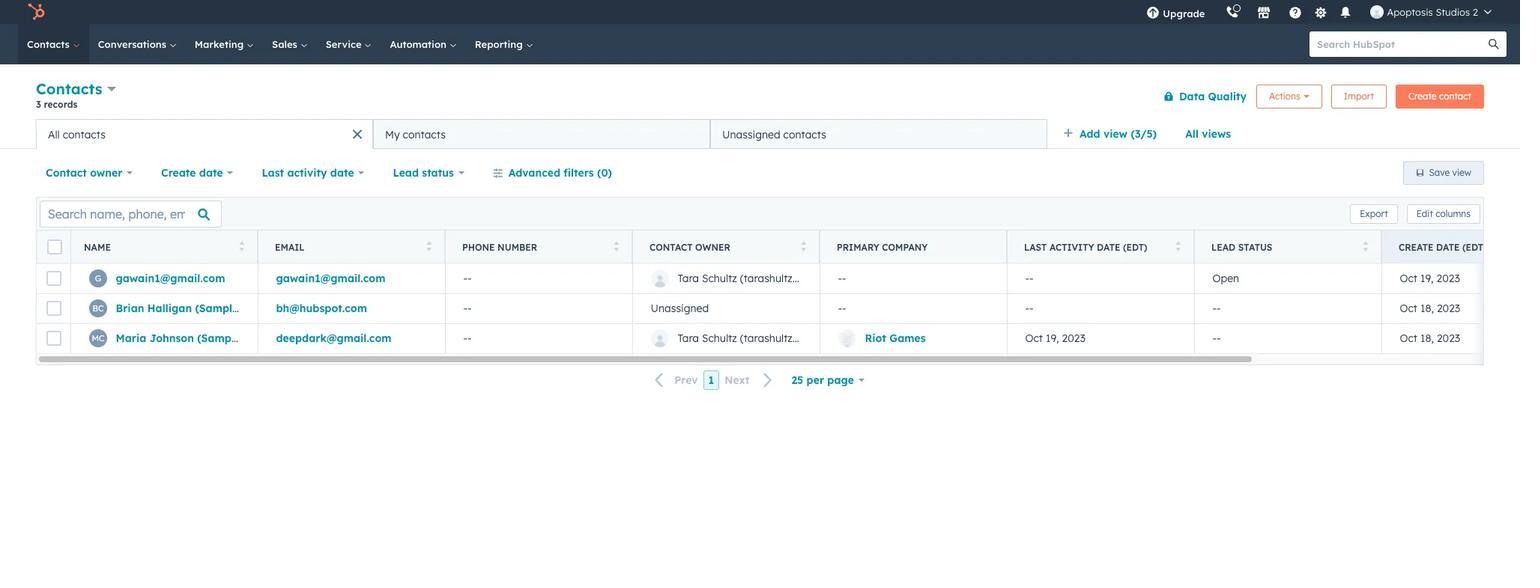 Task type: locate. For each thing, give the bounding box(es) containing it.
all down 3 records
[[48, 128, 60, 141]]

bh@hubspot.com
[[276, 302, 367, 315]]

19,
[[1421, 272, 1434, 285], [1046, 332, 1059, 346]]

0 horizontal spatial lead
[[393, 166, 419, 180]]

(sample for halligan
[[195, 302, 238, 315]]

per
[[807, 374, 824, 387]]

(sample for johnson
[[197, 332, 240, 346]]

export
[[1360, 208, 1388, 219]]

my contacts
[[385, 128, 446, 141]]

reporting
[[475, 38, 526, 50]]

view inside button
[[1453, 167, 1472, 178]]

all
[[1185, 127, 1199, 141], [48, 128, 60, 141]]

create left the contact
[[1409, 90, 1437, 102]]

1 horizontal spatial press to sort. image
[[1363, 241, 1368, 251]]

0 horizontal spatial contact owner
[[46, 166, 122, 180]]

(sample
[[195, 302, 238, 315], [197, 332, 240, 346]]

contacts button
[[36, 78, 116, 100]]

1 vertical spatial lead
[[1212, 242, 1236, 253]]

(sample up maria johnson (sample contact) link
[[195, 302, 238, 315]]

contacts
[[27, 38, 72, 50], [36, 79, 102, 98]]

tara schultz (tarashultz49@gmail.com) button for oct
[[632, 324, 870, 354]]

1 horizontal spatial lead
[[1212, 242, 1236, 253]]

1 date from the left
[[1097, 242, 1121, 253]]

unassigned up prev
[[651, 302, 709, 315]]

contacts for unassigned contacts
[[783, 128, 826, 141]]

oct 18, 2023 for --
[[1400, 302, 1461, 315]]

settings image
[[1314, 6, 1328, 20]]

sales link
[[263, 24, 317, 64]]

create down all contacts button
[[161, 166, 196, 180]]

contacts inside popup button
[[36, 79, 102, 98]]

Search name, phone, email addresses, or company search field
[[40, 200, 222, 227]]

view right add
[[1104, 127, 1128, 141]]

oct 19, 2023
[[1400, 272, 1460, 285], [1025, 332, 1086, 346]]

contacts for my contacts
[[403, 128, 446, 141]]

4 press to sort. image from the left
[[1175, 241, 1181, 251]]

press to sort. element
[[239, 241, 244, 254], [426, 241, 432, 254], [613, 241, 619, 254], [801, 241, 806, 254], [1175, 241, 1181, 254], [1363, 241, 1368, 254]]

1 contacts from the left
[[63, 128, 106, 141]]

0 horizontal spatial unassigned
[[651, 302, 709, 315]]

halligan
[[147, 302, 192, 315]]

last for last activity date
[[262, 166, 284, 180]]

unassigned down contacts "banner"
[[722, 128, 781, 141]]

owner inside popup button
[[90, 166, 122, 180]]

company
[[882, 242, 928, 253]]

last activity date
[[262, 166, 354, 180]]

contact owner down the all contacts
[[46, 166, 122, 180]]

unassigned for unassigned
[[651, 302, 709, 315]]

1 horizontal spatial (edt)
[[1463, 242, 1487, 253]]

notifications image
[[1339, 7, 1353, 20]]

1 vertical spatial unassigned
[[651, 302, 709, 315]]

create for create contact
[[1409, 90, 1437, 102]]

apoptosis
[[1387, 6, 1433, 18]]

0 horizontal spatial all
[[48, 128, 60, 141]]

menu item
[[1216, 0, 1219, 24]]

2 horizontal spatial contacts
[[783, 128, 826, 141]]

1 horizontal spatial date
[[330, 166, 354, 180]]

(tarashultz49@gmail.com) up the 25 on the bottom right of the page
[[740, 332, 870, 346]]

gawain1@gmail.com up halligan
[[116, 272, 225, 285]]

1 horizontal spatial contact
[[650, 242, 693, 253]]

(edt) right activity
[[1123, 242, 1148, 253]]

contacts banner
[[36, 77, 1484, 119]]

upgrade
[[1163, 7, 1205, 19]]

1 horizontal spatial contacts
[[403, 128, 446, 141]]

-- button for gawain1@gmail.com
[[445, 264, 632, 294]]

0 vertical spatial contacts
[[27, 38, 72, 50]]

1 vertical spatial contact owner
[[650, 242, 730, 253]]

johnson
[[150, 332, 194, 346]]

schultz down unassigned button
[[702, 332, 737, 346]]

contacts down hubspot link
[[27, 38, 72, 50]]

contact owner up unassigned button
[[650, 242, 730, 253]]

tara
[[678, 272, 699, 285], [678, 332, 699, 346]]

0 vertical spatial contact)
[[242, 302, 287, 315]]

-- button
[[445, 264, 632, 294], [445, 294, 632, 324], [1194, 294, 1382, 324], [445, 324, 632, 354], [1194, 324, 1382, 354]]

3 press to sort. element from the left
[[613, 241, 619, 254]]

primary company
[[837, 242, 928, 253]]

1 vertical spatial oct 18, 2023
[[1400, 332, 1461, 346]]

gawain1@gmail.com
[[116, 272, 225, 285], [276, 272, 386, 285]]

create inside button
[[1409, 90, 1437, 102]]

schultz up unassigned button
[[702, 272, 737, 285]]

press to sort. image for last activity date (edt)
[[1175, 241, 1181, 251]]

phone number
[[462, 242, 537, 253]]

1 vertical spatial 18,
[[1421, 332, 1434, 346]]

0 vertical spatial oct 18, 2023
[[1400, 302, 1461, 315]]

1 vertical spatial tara
[[678, 332, 699, 346]]

press to sort. image
[[239, 241, 244, 251], [613, 241, 619, 251], [801, 241, 806, 251], [1175, 241, 1181, 251]]

oct 18, 2023 for oct 19, 2023
[[1400, 332, 1461, 346]]

1 tara schultz (tarashultz49@gmail.com) button from the top
[[632, 264, 870, 294]]

status
[[422, 166, 454, 180]]

1 vertical spatial oct 19, 2023
[[1025, 332, 1086, 346]]

0 vertical spatial last
[[262, 166, 284, 180]]

3 contacts from the left
[[783, 128, 826, 141]]

(tarashultz49@gmail.com)
[[740, 272, 870, 285], [740, 332, 870, 346]]

1 18, from the top
[[1421, 302, 1434, 315]]

1 tara from the top
[[678, 272, 699, 285]]

date down 'edit columns' "button"
[[1436, 242, 1460, 253]]

contact inside popup button
[[46, 166, 87, 180]]

3 press to sort. image from the left
[[801, 241, 806, 251]]

2 gawain1@gmail.com from the left
[[276, 272, 386, 285]]

(edt)
[[1123, 242, 1148, 253], [1463, 242, 1487, 253]]

2 18, from the top
[[1421, 332, 1434, 346]]

1 vertical spatial contacts
[[36, 79, 102, 98]]

5 press to sort. element from the left
[[1175, 241, 1181, 254]]

contact) down bh@hubspot.com link
[[244, 332, 289, 346]]

maria johnson (sample contact) link
[[116, 332, 289, 346]]

0 horizontal spatial gawain1@gmail.com
[[116, 272, 225, 285]]

bh@hubspot.com button
[[258, 294, 445, 324]]

menu containing apoptosis studios 2
[[1136, 0, 1502, 24]]

0 vertical spatial owner
[[90, 166, 122, 180]]

1 tara schultz (tarashultz49@gmail.com) from the top
[[678, 272, 870, 285]]

1 horizontal spatial oct 19, 2023
[[1400, 272, 1460, 285]]

contacts down contacts "banner"
[[783, 128, 826, 141]]

tara schultz (tarashultz49@gmail.com) button
[[632, 264, 870, 294], [632, 324, 870, 354]]

1 (tarashultz49@gmail.com) from the top
[[740, 272, 870, 285]]

0 vertical spatial contact owner
[[46, 166, 122, 180]]

gawain1@gmail.com button
[[258, 264, 445, 294]]

2 press to sort. image from the left
[[1363, 241, 1368, 251]]

1 vertical spatial contact)
[[244, 332, 289, 346]]

1 vertical spatial contact
[[650, 242, 693, 253]]

0 vertical spatial tara schultz (tarashultz49@gmail.com)
[[678, 272, 870, 285]]

1 horizontal spatial gawain1@gmail.com link
[[276, 272, 386, 285]]

0 horizontal spatial contact
[[46, 166, 87, 180]]

view right save
[[1453, 167, 1472, 178]]

0 vertical spatial contact
[[46, 166, 87, 180]]

0 horizontal spatial last
[[262, 166, 284, 180]]

contact
[[46, 166, 87, 180], [650, 242, 693, 253]]

1 vertical spatial (tarashultz49@gmail.com)
[[740, 332, 870, 346]]

open
[[1213, 272, 1239, 285]]

1 gawain1@gmail.com link from the left
[[116, 272, 225, 285]]

-- button for bh@hubspot.com
[[445, 294, 632, 324]]

6 press to sort. element from the left
[[1363, 241, 1368, 254]]

maria
[[116, 332, 146, 346]]

last inside popup button
[[262, 166, 284, 180]]

add
[[1080, 127, 1100, 141]]

1 horizontal spatial contact owner
[[650, 242, 730, 253]]

actions
[[1269, 90, 1301, 102]]

contact) down email
[[242, 302, 287, 315]]

conversations
[[98, 38, 169, 50]]

press to sort. element for phone number
[[613, 241, 619, 254]]

1 press to sort. element from the left
[[239, 241, 244, 254]]

1 all from the left
[[1185, 127, 1199, 141]]

0 vertical spatial (tarashultz49@gmail.com)
[[740, 272, 870, 285]]

owner
[[90, 166, 122, 180], [695, 242, 730, 253]]

lead inside popup button
[[393, 166, 419, 180]]

1 horizontal spatial gawain1@gmail.com
[[276, 272, 386, 285]]

2 tara from the top
[[678, 332, 699, 346]]

all left "views"
[[1185, 127, 1199, 141]]

primary company column header
[[820, 231, 1008, 264]]

press to sort. element for last activity date (edt)
[[1175, 241, 1181, 254]]

1 horizontal spatial date
[[1436, 242, 1460, 253]]

0 vertical spatial create
[[1409, 90, 1437, 102]]

0 horizontal spatial press to sort. image
[[426, 241, 432, 251]]

gawain1@gmail.com up bh@hubspot.com
[[276, 272, 386, 285]]

0 vertical spatial view
[[1104, 127, 1128, 141]]

0 horizontal spatial contacts
[[63, 128, 106, 141]]

press to sort. image for lead status
[[1363, 241, 1368, 251]]

1 vertical spatial (sample
[[197, 332, 240, 346]]

marketing
[[195, 38, 247, 50]]

0 vertical spatial unassigned
[[722, 128, 781, 141]]

1 vertical spatial 19,
[[1046, 332, 1059, 346]]

create down 'edit'
[[1399, 242, 1434, 253]]

1 vertical spatial view
[[1453, 167, 1472, 178]]

0 horizontal spatial oct 19, 2023
[[1025, 332, 1086, 346]]

2 all from the left
[[48, 128, 60, 141]]

date right activity
[[330, 166, 354, 180]]

2 (tarashultz49@gmail.com) from the top
[[740, 332, 870, 346]]

contacts for all contacts
[[63, 128, 106, 141]]

0 vertical spatial lead
[[393, 166, 419, 180]]

brian halligan (sample contact) link
[[116, 302, 287, 315]]

marketplaces image
[[1258, 7, 1271, 20]]

contacts
[[63, 128, 106, 141], [403, 128, 446, 141], [783, 128, 826, 141]]

oct 18, 2023
[[1400, 302, 1461, 315], [1400, 332, 1461, 346]]

1 vertical spatial tara schultz (tarashultz49@gmail.com) button
[[632, 324, 870, 354]]

date down all contacts button
[[199, 166, 223, 180]]

0 vertical spatial tara schultz (tarashultz49@gmail.com) button
[[632, 264, 870, 294]]

studios
[[1436, 6, 1470, 18]]

2 date from the left
[[1436, 242, 1460, 253]]

all inside button
[[48, 128, 60, 141]]

2 oct 18, 2023 from the top
[[1400, 332, 1461, 346]]

1 vertical spatial schultz
[[702, 332, 737, 346]]

0 vertical spatial 19,
[[1421, 272, 1434, 285]]

2 schultz from the top
[[702, 332, 737, 346]]

oct for bh@hubspot.com
[[1400, 302, 1418, 315]]

date right activity
[[1097, 242, 1121, 253]]

prev button
[[646, 371, 703, 391]]

1 horizontal spatial all
[[1185, 127, 1199, 141]]

2 date from the left
[[330, 166, 354, 180]]

press to sort. image for email
[[426, 241, 432, 251]]

1 horizontal spatial view
[[1453, 167, 1472, 178]]

18, for --
[[1421, 302, 1434, 315]]

contact) for deepdark@gmail.com
[[244, 332, 289, 346]]

2 tara schultz (tarashultz49@gmail.com) button from the top
[[632, 324, 870, 354]]

add view (3/5) button
[[1054, 119, 1176, 149]]

1 horizontal spatial unassigned
[[722, 128, 781, 141]]

0 horizontal spatial date
[[1097, 242, 1121, 253]]

tara up prev
[[678, 332, 699, 346]]

0 vertical spatial tara
[[678, 272, 699, 285]]

create inside popup button
[[161, 166, 196, 180]]

2 vertical spatial create
[[1399, 242, 1434, 253]]

schultz
[[702, 272, 737, 285], [702, 332, 737, 346]]

1 vertical spatial last
[[1024, 242, 1047, 253]]

quality
[[1208, 90, 1247, 103]]

0 horizontal spatial (edt)
[[1123, 242, 1148, 253]]

1 vertical spatial create
[[161, 166, 196, 180]]

advanced filters (0) button
[[483, 158, 622, 188]]

(edt) down columns
[[1463, 242, 1487, 253]]

gawain1@gmail.com link up bh@hubspot.com
[[276, 272, 386, 285]]

edit columns
[[1417, 208, 1471, 219]]

2 press to sort. element from the left
[[426, 241, 432, 254]]

create for create date
[[161, 166, 196, 180]]

contacts down records
[[63, 128, 106, 141]]

1 oct 18, 2023 from the top
[[1400, 302, 1461, 315]]

edit
[[1417, 208, 1433, 219]]

lead status
[[1212, 242, 1273, 253]]

views
[[1202, 127, 1231, 141]]

press to sort. image down export button
[[1363, 241, 1368, 251]]

4 press to sort. element from the left
[[801, 241, 806, 254]]

(sample down brian halligan (sample contact) link
[[197, 332, 240, 346]]

3
[[36, 99, 41, 110]]

1 schultz from the top
[[702, 272, 737, 285]]

tara up unassigned button
[[678, 272, 699, 285]]

0 horizontal spatial view
[[1104, 127, 1128, 141]]

2 press to sort. image from the left
[[613, 241, 619, 251]]

email
[[275, 242, 305, 253]]

1 vertical spatial tara schultz (tarashultz49@gmail.com)
[[678, 332, 870, 346]]

gawain1@gmail.com link up halligan
[[116, 272, 225, 285]]

0 vertical spatial oct 19, 2023
[[1400, 272, 1460, 285]]

0 vertical spatial (sample
[[195, 302, 238, 315]]

0 horizontal spatial date
[[199, 166, 223, 180]]

2023 for deepdark@gmail.com
[[1437, 332, 1461, 346]]

prev
[[675, 374, 698, 388]]

riot
[[865, 332, 886, 346]]

name
[[84, 242, 111, 253]]

lead up the open
[[1212, 242, 1236, 253]]

2 contacts from the left
[[403, 128, 446, 141]]

1 horizontal spatial 19,
[[1421, 272, 1434, 285]]

1 horizontal spatial last
[[1024, 242, 1047, 253]]

0 vertical spatial 18,
[[1421, 302, 1434, 315]]

marketplaces button
[[1249, 0, 1280, 24]]

upgrade image
[[1147, 7, 1160, 20]]

last
[[262, 166, 284, 180], [1024, 242, 1047, 253]]

oct for gawain1@gmail.com
[[1400, 272, 1418, 285]]

2 gawain1@gmail.com link from the left
[[276, 272, 386, 285]]

contacts up records
[[36, 79, 102, 98]]

1
[[709, 374, 714, 387]]

2 tara schultz (tarashultz49@gmail.com) from the top
[[678, 332, 870, 346]]

(tarashultz49@gmail.com) for --
[[740, 272, 870, 285]]

all views link
[[1176, 119, 1241, 149]]

date
[[1097, 242, 1121, 253], [1436, 242, 1460, 253]]

0 vertical spatial schultz
[[702, 272, 737, 285]]

riot games
[[865, 332, 926, 346]]

last activity date button
[[252, 158, 374, 188]]

press to sort. image
[[426, 241, 432, 251], [1363, 241, 1368, 251]]

tara schultz (tarashultz49@gmail.com) up unassigned button
[[678, 272, 870, 285]]

service
[[326, 38, 364, 50]]

-
[[463, 272, 468, 285], [468, 272, 472, 285], [838, 272, 842, 285], [842, 272, 846, 285], [1025, 272, 1030, 285], [1030, 272, 1034, 285], [463, 302, 468, 315], [468, 302, 472, 315], [838, 302, 842, 315], [842, 302, 846, 315], [1025, 302, 1030, 315], [1030, 302, 1034, 315], [1213, 302, 1217, 315], [1217, 302, 1221, 315], [463, 332, 468, 346], [468, 332, 472, 346], [1213, 332, 1217, 346], [1217, 332, 1221, 346]]

lead for lead status
[[1212, 242, 1236, 253]]

(tarashultz49@gmail.com) down the primary
[[740, 272, 870, 285]]

owner up search name, phone, email addresses, or company search field
[[90, 166, 122, 180]]

press to sort. image left phone
[[426, 241, 432, 251]]

create contact
[[1409, 90, 1472, 102]]

0 horizontal spatial gawain1@gmail.com link
[[116, 272, 225, 285]]

1 press to sort. image from the left
[[239, 241, 244, 251]]

gawain1@gmail.com inside button
[[276, 272, 386, 285]]

lead left status
[[393, 166, 419, 180]]

contacts right the 'my' at the left top
[[403, 128, 446, 141]]

owner up unassigned button
[[695, 242, 730, 253]]

oct
[[1400, 272, 1418, 285], [1400, 302, 1418, 315], [1025, 332, 1043, 346], [1400, 332, 1418, 346]]

menu
[[1136, 0, 1502, 24]]

25 per page
[[792, 374, 854, 387]]

1 press to sort. image from the left
[[426, 241, 432, 251]]

1 horizontal spatial owner
[[695, 242, 730, 253]]

view inside popup button
[[1104, 127, 1128, 141]]

2023 for bh@hubspot.com
[[1437, 302, 1461, 315]]

tara for deepdark@gmail.com
[[678, 332, 699, 346]]

tara schultz (tarashultz49@gmail.com) up the 25 on the bottom right of the page
[[678, 332, 870, 346]]

0 horizontal spatial owner
[[90, 166, 122, 180]]



Task type: vqa. For each thing, say whether or not it's contained in the screenshot.
Cancel BUTTON
no



Task type: describe. For each thing, give the bounding box(es) containing it.
all contacts button
[[36, 119, 373, 149]]

lead status
[[393, 166, 454, 180]]

deepdark@gmail.com
[[276, 332, 392, 346]]

add view (3/5)
[[1080, 127, 1157, 141]]

bh@hubspot.com link
[[276, 302, 367, 315]]

view for save
[[1453, 167, 1472, 178]]

-- button for deepdark@gmail.com
[[445, 324, 632, 354]]

create date
[[161, 166, 223, 180]]

tara schultz (tarashultz49@gmail.com) button for -
[[632, 264, 870, 294]]

all for all views
[[1185, 127, 1199, 141]]

import button
[[1331, 84, 1387, 108]]

apoptosis studios 2
[[1387, 6, 1478, 18]]

hubspot link
[[18, 3, 56, 21]]

advanced filters (0)
[[509, 166, 612, 180]]

open button
[[1194, 264, 1382, 294]]

1 gawain1@gmail.com from the left
[[116, 272, 225, 285]]

contact owner inside popup button
[[46, 166, 122, 180]]

3 records
[[36, 99, 77, 110]]

next button
[[719, 371, 782, 391]]

Search HubSpot search field
[[1310, 31, 1493, 57]]

deepdark@gmail.com button
[[258, 324, 445, 354]]

actions button
[[1257, 84, 1322, 108]]

25 per page button
[[782, 366, 874, 396]]

data quality
[[1179, 90, 1247, 103]]

search image
[[1489, 39, 1499, 49]]

create date (edt)
[[1399, 242, 1487, 253]]

contacts link
[[18, 24, 89, 64]]

pagination navigation
[[646, 371, 782, 391]]

settings link
[[1312, 4, 1330, 20]]

save view
[[1429, 167, 1472, 178]]

tara for gawain1@gmail.com
[[678, 272, 699, 285]]

(3/5)
[[1131, 127, 1157, 141]]

conversations link
[[89, 24, 186, 64]]

my
[[385, 128, 400, 141]]

press to sort. image for contact owner
[[801, 241, 806, 251]]

lead status button
[[383, 158, 474, 188]]

25
[[792, 374, 803, 387]]

records
[[44, 99, 77, 110]]

2
[[1473, 6, 1478, 18]]

schultz for --
[[702, 272, 737, 285]]

columns
[[1436, 208, 1471, 219]]

page
[[827, 374, 854, 387]]

1 vertical spatial owner
[[695, 242, 730, 253]]

phone
[[462, 242, 495, 253]]

press to sort. element for email
[[426, 241, 432, 254]]

sales
[[272, 38, 300, 50]]

last activity date (edt)
[[1024, 242, 1148, 253]]

press to sort. element for contact owner
[[801, 241, 806, 254]]

apoptosis studios 2 button
[[1362, 0, 1501, 24]]

contact owner button
[[36, 158, 142, 188]]

oct for deepdark@gmail.com
[[1400, 332, 1418, 346]]

unassigned contacts
[[722, 128, 826, 141]]

unassigned button
[[632, 294, 820, 324]]

contact
[[1439, 90, 1472, 102]]

press to sort. element for lead status
[[1363, 241, 1368, 254]]

help image
[[1289, 7, 1303, 20]]

gawain1@gmail.com link inside button
[[276, 272, 386, 285]]

all views
[[1185, 127, 1231, 141]]

1 date from the left
[[199, 166, 223, 180]]

tara schultz (tarashultz49@gmail.com) for --
[[678, 272, 870, 285]]

18, for oct 19, 2023
[[1421, 332, 1434, 346]]

last for last activity date (edt)
[[1024, 242, 1047, 253]]

lead for lead status
[[393, 166, 419, 180]]

games
[[890, 332, 926, 346]]

contact) for bh@hubspot.com
[[242, 302, 287, 315]]

2 (edt) from the left
[[1463, 242, 1487, 253]]

activity
[[287, 166, 327, 180]]

hubspot image
[[27, 3, 45, 21]]

(tarashultz49@gmail.com) for oct 19, 2023
[[740, 332, 870, 346]]

create contact button
[[1396, 84, 1484, 108]]

my contacts button
[[373, 119, 710, 149]]

save
[[1429, 167, 1450, 178]]

press to sort. image for phone number
[[613, 241, 619, 251]]

tara schultz (tarashultz49@gmail.com) for oct 19, 2023
[[678, 332, 870, 346]]

2023 for gawain1@gmail.com
[[1437, 272, 1460, 285]]

view for add
[[1104, 127, 1128, 141]]

status
[[1238, 242, 1273, 253]]

next
[[725, 374, 750, 388]]

edit columns button
[[1407, 204, 1481, 224]]

calling icon image
[[1226, 6, 1240, 19]]

schultz for oct 19, 2023
[[702, 332, 737, 346]]

filters
[[564, 166, 594, 180]]

1 button
[[703, 371, 719, 390]]

service link
[[317, 24, 381, 64]]

import
[[1344, 90, 1374, 102]]

create for create date (edt)
[[1399, 242, 1434, 253]]

marketing link
[[186, 24, 263, 64]]

1 (edt) from the left
[[1123, 242, 1148, 253]]

(0)
[[597, 166, 612, 180]]

all contacts
[[48, 128, 106, 141]]

search button
[[1481, 31, 1507, 57]]

all for all contacts
[[48, 128, 60, 141]]

primary
[[837, 242, 879, 253]]

deepdark@gmail.com link
[[276, 332, 392, 346]]

create date button
[[151, 158, 243, 188]]

0 horizontal spatial 19,
[[1046, 332, 1059, 346]]

unassigned contacts button
[[710, 119, 1048, 149]]

advanced
[[509, 166, 560, 180]]

maria johnson (sample contact)
[[116, 332, 289, 346]]

number
[[498, 242, 537, 253]]

unassigned for unassigned contacts
[[722, 128, 781, 141]]

brian
[[116, 302, 144, 315]]

riot games link
[[865, 332, 926, 346]]

tara schultz image
[[1371, 5, 1384, 19]]

data quality button
[[1154, 81, 1248, 111]]



